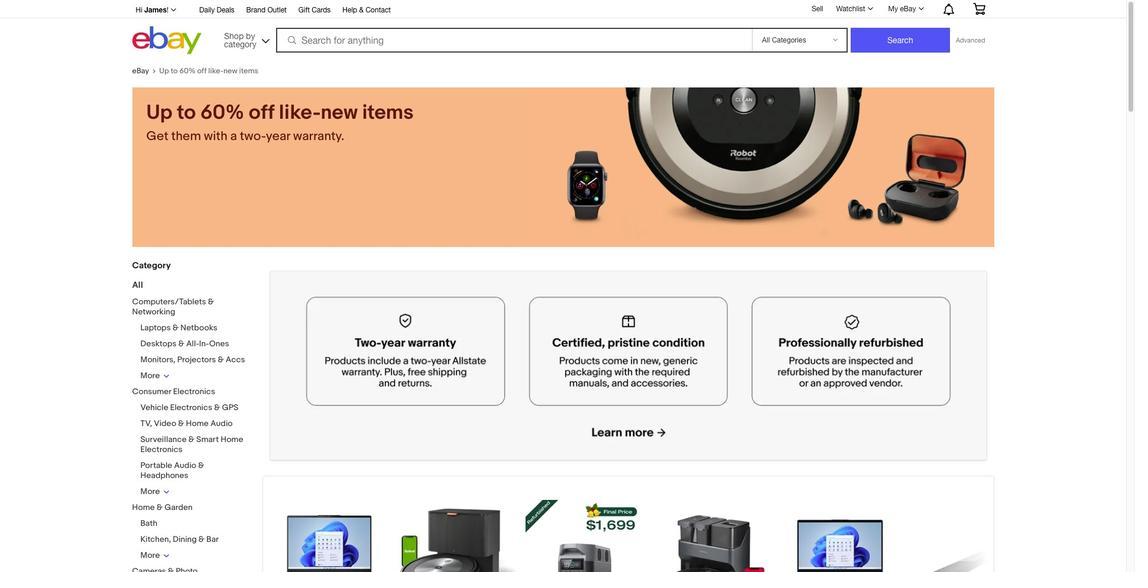 Task type: locate. For each thing, give the bounding box(es) containing it.
electronics
[[173, 387, 215, 397], [170, 403, 212, 413], [140, 445, 183, 455]]

home up bath
[[132, 503, 155, 513]]

category
[[132, 260, 171, 271]]

like- for up to 60% off like-new items
[[208, 66, 224, 76]]

1 vertical spatial audio
[[174, 461, 196, 471]]

0 horizontal spatial off
[[197, 66, 207, 76]]

0 horizontal spatial ebay
[[132, 66, 149, 76]]

ebay inside account navigation
[[900, 5, 916, 13]]

1 horizontal spatial audio
[[210, 419, 233, 429]]

audio down gps
[[210, 419, 233, 429]]

audio down surveillance & smart home electronics link
[[174, 461, 196, 471]]

2 vertical spatial home
[[132, 503, 155, 513]]

&
[[359, 6, 364, 14], [208, 297, 214, 307], [173, 323, 179, 333], [178, 339, 184, 349], [218, 355, 224, 365], [214, 403, 220, 413], [178, 419, 184, 429], [189, 435, 195, 445], [198, 461, 204, 471], [157, 503, 163, 513], [199, 535, 205, 545]]

1 vertical spatial more
[[140, 487, 160, 497]]

& left garden
[[157, 503, 163, 513]]

more up home & garden
[[140, 487, 160, 497]]

1 vertical spatial new
[[321, 101, 358, 125]]

0 horizontal spatial like-
[[208, 66, 224, 76]]

0 vertical spatial 60%
[[179, 66, 195, 76]]

warranty.
[[293, 129, 344, 144]]

60% inside "up to 60% off like-new items get them with a two-year warranty."
[[200, 101, 244, 125]]

& up netbooks
[[208, 297, 214, 307]]

ones
[[209, 339, 229, 349]]

0 vertical spatial off
[[197, 66, 207, 76]]

lenovo notebook ideapad 5 laptop, 10c, 12gb, 512gb ssd, win 11 home, image
[[781, 500, 899, 572]]

watchlist link
[[830, 2, 878, 16]]

more down kitchen,
[[140, 551, 160, 561]]

more up consumer
[[140, 371, 160, 381]]

more button up home & garden link
[[140, 487, 170, 497]]

all
[[132, 280, 143, 291]]

to for up to 60% off like-new items get them with a two-year warranty.
[[177, 101, 196, 125]]

to right ebay link on the top of page
[[171, 66, 178, 76]]

1 vertical spatial electronics
[[170, 403, 212, 413]]

gift
[[299, 6, 310, 14]]

off
[[197, 66, 207, 76], [249, 101, 274, 125]]

1 vertical spatial to
[[177, 101, 196, 125]]

daily
[[199, 6, 215, 14]]

1 horizontal spatial items
[[362, 101, 414, 125]]

to
[[171, 66, 178, 76], [177, 101, 196, 125]]

electronics up vehicle electronics & gps link
[[173, 387, 215, 397]]

advanced link
[[950, 28, 991, 52]]

audio
[[210, 419, 233, 429], [174, 461, 196, 471]]

60%
[[179, 66, 195, 76], [200, 101, 244, 125]]

0 horizontal spatial new
[[224, 66, 238, 76]]

2 vertical spatial electronics
[[140, 445, 183, 455]]

1 horizontal spatial like-
[[279, 101, 321, 125]]

1 vertical spatial 60%
[[200, 101, 244, 125]]

desktops & all-in-ones link
[[140, 339, 229, 349]]

0 horizontal spatial audio
[[174, 461, 196, 471]]

hi james !
[[136, 5, 169, 14]]

60% right ebay link on the top of page
[[179, 66, 195, 76]]

& left all-
[[178, 339, 184, 349]]

home
[[186, 419, 209, 429], [221, 435, 243, 445], [132, 503, 155, 513]]

like- inside "up to 60% off like-new items get them with a two-year warranty."
[[279, 101, 321, 125]]

home down vehicle electronics & gps link
[[186, 419, 209, 429]]

3 more button from the top
[[140, 551, 170, 561]]

like- down shop by category dropdown button
[[208, 66, 224, 76]]

outlet
[[268, 6, 287, 14]]

like- up warranty.
[[279, 101, 321, 125]]

None text field
[[270, 271, 987, 461]]

home right smart
[[221, 435, 243, 445]]

monitors, projectors & accs link
[[140, 355, 245, 365]]

shop
[[224, 31, 244, 41]]

bath link
[[140, 519, 157, 529]]

electronics up portable
[[140, 445, 183, 455]]

up inside "up to 60% off like-new items get them with a two-year warranty."
[[146, 101, 172, 125]]

to inside "up to 60% off like-new items get them with a two-year warranty."
[[177, 101, 196, 125]]

consumer
[[132, 387, 171, 397]]

1 horizontal spatial new
[[321, 101, 358, 125]]

year
[[266, 129, 290, 144]]

two-
[[240, 129, 266, 144]]

smart
[[196, 435, 219, 445]]

1 vertical spatial more button
[[140, 487, 170, 497]]

accs
[[226, 355, 245, 365]]

to for up to 60% off like-new items
[[171, 66, 178, 76]]

1 horizontal spatial 60%
[[200, 101, 244, 125]]

& up desktops & all-in-ones link
[[173, 323, 179, 333]]

0 vertical spatial ebay
[[900, 5, 916, 13]]

new down category
[[224, 66, 238, 76]]

vehicle electronics & gps link
[[140, 403, 239, 413]]

brand
[[246, 6, 266, 14]]

desktops
[[140, 339, 177, 349]]

my
[[889, 5, 898, 13]]

ebay
[[900, 5, 916, 13], [132, 66, 149, 76]]

60% up with
[[200, 101, 244, 125]]

gift cards link
[[299, 4, 331, 17]]

ebay link
[[132, 66, 159, 76]]

sell link
[[807, 5, 829, 13]]

electronics for consumer
[[173, 387, 215, 397]]

new up warranty.
[[321, 101, 358, 125]]

& left bar at the bottom left
[[199, 535, 205, 545]]

1 more button from the top
[[140, 371, 170, 381]]

a
[[230, 129, 237, 144]]

portable
[[140, 461, 172, 471]]

consumer electronics
[[132, 387, 215, 397]]

0 horizontal spatial items
[[239, 66, 258, 76]]

new inside "up to 60% off like-new items get them with a two-year warranty."
[[321, 101, 358, 125]]

0 vertical spatial home
[[186, 419, 209, 429]]

new
[[224, 66, 238, 76], [321, 101, 358, 125]]

items
[[239, 66, 258, 76], [362, 101, 414, 125]]

0 vertical spatial audio
[[210, 419, 233, 429]]

0 vertical spatial electronics
[[173, 387, 215, 397]]

more
[[140, 371, 160, 381], [140, 487, 160, 497], [140, 551, 160, 561]]

0 vertical spatial more
[[140, 371, 160, 381]]

1 horizontal spatial ebay
[[900, 5, 916, 13]]

& right video
[[178, 419, 184, 429]]

computers/tablets & networking
[[132, 297, 214, 317]]

1 vertical spatial ebay
[[132, 66, 149, 76]]

1 vertical spatial items
[[362, 101, 414, 125]]

more button down kitchen,
[[140, 551, 170, 561]]

up
[[159, 66, 169, 76], [146, 101, 172, 125]]

0 horizontal spatial home
[[132, 503, 155, 513]]

0 vertical spatial to
[[171, 66, 178, 76]]

0 vertical spatial more button
[[140, 371, 170, 381]]

1 vertical spatial like-
[[279, 101, 321, 125]]

up to 60% off like-new items main content
[[123, 57, 1027, 572]]

up for up to 60% off like-new items
[[159, 66, 169, 76]]

get
[[146, 129, 168, 144]]

items for up to 60% off like-new items get them with a two-year warranty.
[[362, 101, 414, 125]]

1 vertical spatial up
[[146, 101, 172, 125]]

help
[[343, 6, 357, 14]]

headphones
[[140, 471, 188, 481]]

1 horizontal spatial off
[[249, 101, 274, 125]]

like-
[[208, 66, 224, 76], [279, 101, 321, 125]]

your shopping cart image
[[972, 3, 986, 15]]

& inside computers/tablets & networking
[[208, 297, 214, 307]]

2 vertical spatial more button
[[140, 551, 170, 561]]

more button down monitors,
[[140, 371, 170, 381]]

0 vertical spatial items
[[239, 66, 258, 76]]

0 vertical spatial like-
[[208, 66, 224, 76]]

60% for up to 60% off like-new items
[[179, 66, 195, 76]]

0 vertical spatial new
[[224, 66, 238, 76]]

0 vertical spatial up
[[159, 66, 169, 76]]

by
[[246, 31, 255, 41]]

0 horizontal spatial 60%
[[179, 66, 195, 76]]

laptops
[[140, 323, 171, 333]]

None submit
[[851, 28, 950, 53]]

& left accs
[[218, 355, 224, 365]]

portable audio & headphones link
[[140, 461, 204, 481]]

Search for anything text field
[[278, 29, 750, 51]]

1 vertical spatial home
[[221, 435, 243, 445]]

electronics up tv, video & home audio "link"
[[170, 403, 212, 413]]

shop by category
[[224, 31, 256, 49]]

vehicle
[[140, 403, 168, 413]]

surveillance & smart home electronics link
[[140, 435, 243, 455]]

daily deals
[[199, 6, 235, 14]]

off inside "up to 60% off like-new items get them with a two-year warranty."
[[249, 101, 274, 125]]

1 vertical spatial off
[[249, 101, 274, 125]]

2 more button from the top
[[140, 487, 170, 497]]

to up them
[[177, 101, 196, 125]]

2 vertical spatial more
[[140, 551, 160, 561]]

& right help
[[359, 6, 364, 14]]

items inside "up to 60% off like-new items get them with a two-year warranty."
[[362, 101, 414, 125]]

more button
[[140, 371, 170, 381], [140, 487, 170, 497], [140, 551, 170, 561]]

computers/tablets & networking link
[[132, 297, 214, 317]]

up to 60% off like-new items
[[159, 66, 258, 76]]



Task type: vqa. For each thing, say whether or not it's contained in the screenshot.
& inside The Account navigation
yes



Task type: describe. For each thing, give the bounding box(es) containing it.
monitors,
[[140, 355, 175, 365]]

home & garden link
[[132, 503, 193, 513]]

tv,
[[140, 419, 152, 429]]

laptops & netbooks link
[[140, 323, 218, 333]]

1 horizontal spatial home
[[186, 419, 209, 429]]

gift cards
[[299, 6, 331, 14]]

new for up to 60% off like-new items get them with a two-year warranty.
[[321, 101, 358, 125]]

up for up to 60% off like-new items get them with a two-year warranty.
[[146, 101, 172, 125]]

& inside the bath kitchen, dining & bar
[[199, 535, 205, 545]]

watchlist
[[836, 5, 865, 13]]

computers/tablets
[[132, 297, 206, 307]]

brand outlet link
[[246, 4, 287, 17]]

netbooks
[[180, 323, 218, 333]]

bath
[[140, 519, 157, 529]]

consumer electronics link
[[132, 387, 215, 397]]

none text field inside "up to 60% off like-new items" main content
[[270, 271, 987, 461]]

off for up to 60% off like-new items
[[197, 66, 207, 76]]

off for up to 60% off like-new items get them with a two-year warranty.
[[249, 101, 274, 125]]

networking
[[132, 307, 175, 317]]

& inside "link"
[[359, 6, 364, 14]]

in-
[[199, 339, 209, 349]]

irobot roomba j7+ self-emptying vacuum cleaning robot - certified refurbished! image
[[398, 508, 516, 572]]

kitchen, dining & bar link
[[140, 535, 219, 545]]

& left gps
[[214, 403, 220, 413]]

brand outlet
[[246, 6, 287, 14]]

like- for up to 60% off like-new items get them with a two-year warranty.
[[279, 101, 321, 125]]

surveillance
[[140, 435, 187, 445]]

sell
[[812, 5, 823, 13]]

none submit inside shop by category banner
[[851, 28, 950, 53]]

hi
[[136, 6, 142, 14]]

1 more from the top
[[140, 371, 160, 381]]

dining
[[173, 535, 197, 545]]

shop by category button
[[219, 26, 272, 52]]

with
[[204, 129, 228, 144]]

advanced
[[956, 37, 985, 44]]

all-
[[186, 339, 199, 349]]

lenovo ideapad slim 5 16irl8 16" touch intel core i7-1355u 16gb 512gb ssd w11h image
[[270, 500, 388, 572]]

3 more from the top
[[140, 551, 160, 561]]

certified refurbished image
[[270, 271, 987, 460]]

deals
[[217, 6, 235, 14]]

bar
[[206, 535, 219, 545]]

garden
[[165, 503, 193, 513]]

roborock s7 maxv ultra robot vacuum, auto mop washing - certified refurbished image
[[653, 500, 771, 572]]

james
[[144, 5, 167, 14]]

them
[[171, 129, 201, 144]]

items for up to 60% off like-new items
[[239, 66, 258, 76]]

60% for up to 60% off like-new items get them with a two-year warranty.
[[200, 101, 244, 125]]

daily deals link
[[199, 4, 235, 17]]

help & contact
[[343, 6, 391, 14]]

bath kitchen, dining & bar
[[140, 519, 219, 545]]

my ebay link
[[882, 2, 929, 16]]

2 horizontal spatial home
[[221, 435, 243, 445]]

help & contact link
[[343, 4, 391, 17]]

home & garden
[[132, 503, 193, 513]]

new for up to 60% off like-new items
[[224, 66, 238, 76]]

!
[[167, 6, 169, 14]]

vehicle electronics & gps tv, video & home audio surveillance & smart home electronics portable audio & headphones
[[140, 403, 243, 481]]

laptops & netbooks desktops & all-in-ones monitors, projectors & accs
[[140, 323, 245, 365]]

contact
[[366, 6, 391, 14]]

ebay inside "up to 60% off like-new items" main content
[[132, 66, 149, 76]]

& left smart
[[189, 435, 195, 445]]

kitchen,
[[140, 535, 171, 545]]

gps
[[222, 403, 239, 413]]

category
[[224, 39, 256, 49]]

bose smart soundbar 900 home theater, certified refurbished image
[[923, 500, 1012, 572]]

& down surveillance & smart home electronics link
[[198, 461, 204, 471]]

account navigation
[[129, 0, 994, 18]]

2 more from the top
[[140, 487, 160, 497]]

shop by category banner
[[129, 0, 994, 57]]

cards
[[312, 6, 331, 14]]

tv, video & home audio link
[[140, 419, 233, 429]]

electronics for vehicle
[[170, 403, 212, 413]]

ecoflow delta pro 3600wh power station generator certified refurbished, lfp image
[[525, 500, 644, 572]]

projectors
[[177, 355, 216, 365]]

my ebay
[[889, 5, 916, 13]]

up to 60% off like-new items get them with a two-year warranty.
[[146, 101, 414, 144]]

video
[[154, 419, 176, 429]]



